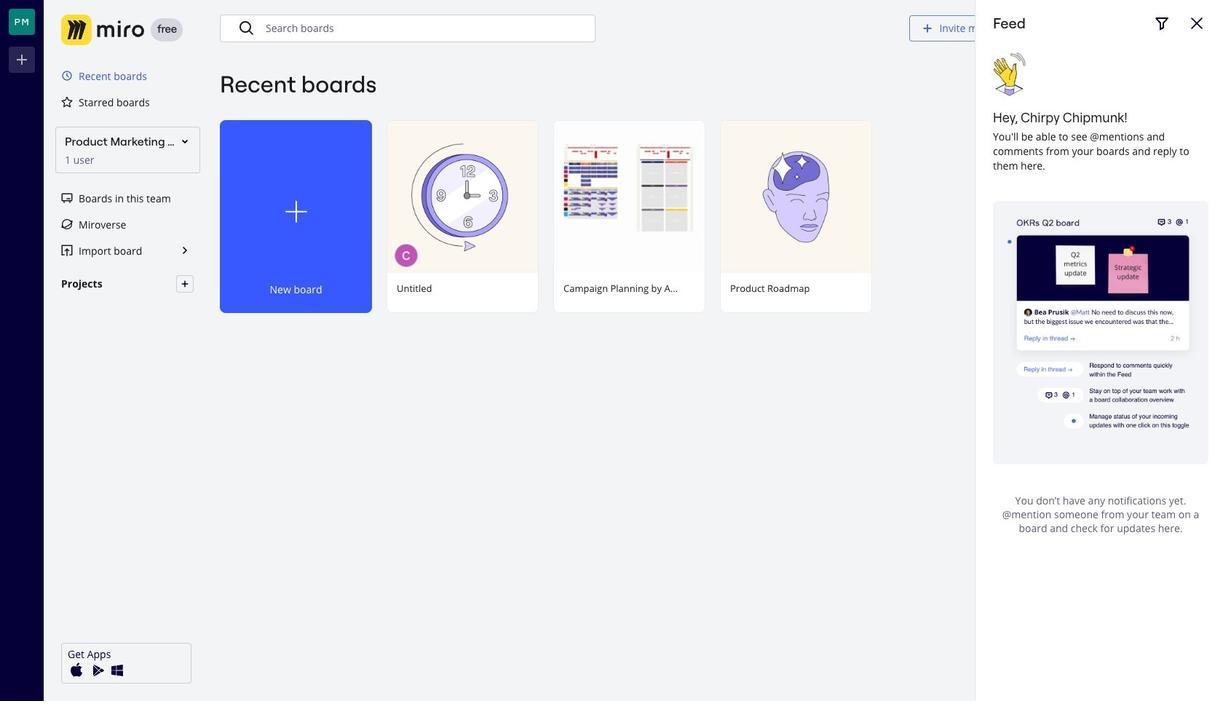Task type: describe. For each thing, give the bounding box(es) containing it.
two sticky notes and a comment thread by board collaborators image
[[993, 201, 1209, 465]]

Search boards text field
[[266, 15, 585, 42]]

close image
[[1188, 15, 1206, 32]]



Task type: locate. For each thing, give the bounding box(es) containing it.
img image
[[61, 15, 144, 45], [68, 662, 85, 679], [88, 662, 106, 679], [108, 662, 126, 679]]

spagx image
[[238, 20, 256, 37], [61, 96, 73, 108], [676, 131, 693, 149], [61, 218, 73, 230], [61, 245, 73, 256], [181, 280, 189, 288]]

feed image
[[1148, 20, 1165, 37]]

spagx image
[[61, 192, 73, 204]]

toolbar
[[1146, 6, 1213, 41]]

group
[[220, 120, 1206, 331]]

current team section region
[[52, 185, 202, 264]]

switch to product marketing team image
[[9, 9, 35, 35]]

create new board image
[[279, 138, 313, 285]]



Task type: vqa. For each thing, say whether or not it's contained in the screenshot.
close image
yes



